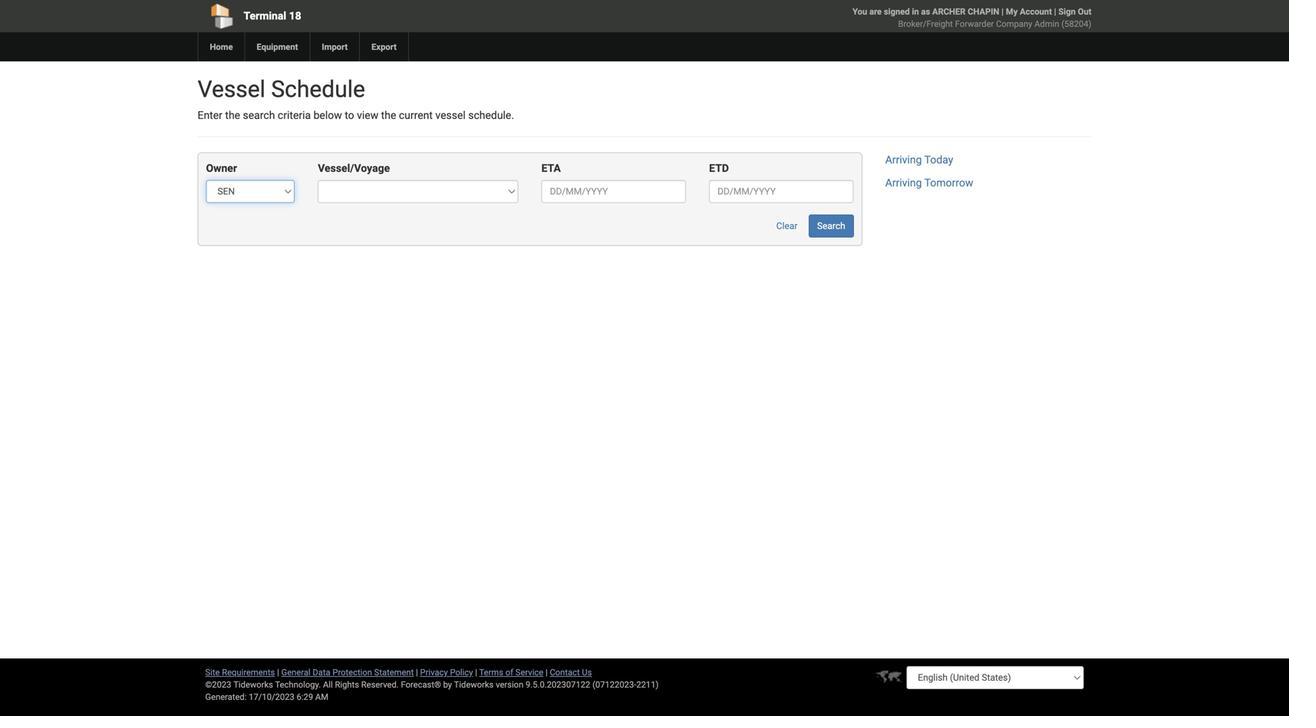 Task type: vqa. For each thing, say whether or not it's contained in the screenshot.
containers
no



Task type: locate. For each thing, give the bounding box(es) containing it.
import link
[[310, 32, 359, 61]]

arriving up arriving tomorrow
[[886, 153, 923, 166]]

below
[[314, 109, 342, 122]]

requirements
[[222, 668, 275, 678]]

service
[[516, 668, 544, 678]]

criteria
[[278, 109, 311, 122]]

arriving down the 'arriving today' link
[[886, 177, 923, 189]]

|
[[1002, 7, 1004, 17], [1055, 7, 1057, 17], [277, 668, 279, 678], [416, 668, 418, 678], [475, 668, 478, 678], [546, 668, 548, 678]]

9.5.0.202307122
[[526, 680, 591, 690]]

the
[[225, 109, 240, 122], [381, 109, 396, 122]]

sign out link
[[1059, 7, 1092, 17]]

forecast®
[[401, 680, 441, 690]]

arriving
[[886, 153, 923, 166], [886, 177, 923, 189]]

| left sign
[[1055, 7, 1057, 17]]

in
[[913, 7, 920, 17]]

to
[[345, 109, 354, 122]]

2 the from the left
[[381, 109, 396, 122]]

arriving tomorrow
[[886, 177, 974, 189]]

0 vertical spatial arriving
[[886, 153, 923, 166]]

schedule
[[271, 76, 365, 103]]

admin
[[1035, 19, 1060, 29]]

0 horizontal spatial the
[[225, 109, 240, 122]]

am
[[315, 692, 329, 702]]

contact
[[550, 668, 580, 678]]

terms of service link
[[480, 668, 544, 678]]

©2023 tideworks
[[205, 680, 273, 690]]

the right enter
[[225, 109, 240, 122]]

ETA text field
[[542, 180, 687, 203]]

2211)
[[637, 680, 659, 690]]

arriving tomorrow link
[[886, 177, 974, 189]]

sign
[[1059, 7, 1076, 17]]

1 horizontal spatial the
[[381, 109, 396, 122]]

site requirements link
[[205, 668, 275, 678]]

arriving for arriving today
[[886, 153, 923, 166]]

2 arriving from the top
[[886, 177, 923, 189]]

version
[[496, 680, 524, 690]]

export
[[372, 42, 397, 52]]

generated:
[[205, 692, 247, 702]]

enter
[[198, 109, 223, 122]]

terminal 18
[[244, 10, 301, 22]]

etd
[[710, 162, 729, 175]]

the right view
[[381, 109, 396, 122]]

company
[[997, 19, 1033, 29]]

export link
[[359, 32, 408, 61]]

1 arriving from the top
[[886, 153, 923, 166]]

vessel
[[198, 76, 266, 103]]

1 vertical spatial arriving
[[886, 177, 923, 189]]

you are signed in as archer chapin | my account | sign out broker/freight forwarder company admin (58204)
[[853, 7, 1092, 29]]



Task type: describe. For each thing, give the bounding box(es) containing it.
arriving today
[[886, 153, 954, 166]]

ETD text field
[[710, 180, 854, 203]]

vessel
[[436, 109, 466, 122]]

us
[[582, 668, 592, 678]]

| up tideworks
[[475, 668, 478, 678]]

(58204)
[[1062, 19, 1092, 29]]

statement
[[374, 668, 414, 678]]

view
[[357, 109, 379, 122]]

17/10/2023
[[249, 692, 295, 702]]

all
[[323, 680, 333, 690]]

privacy policy link
[[420, 668, 473, 678]]

terminal 18 link
[[198, 0, 557, 32]]

policy
[[450, 668, 473, 678]]

protection
[[333, 668, 372, 678]]

data
[[313, 668, 331, 678]]

general data protection statement link
[[281, 668, 414, 678]]

of
[[506, 668, 514, 678]]

privacy
[[420, 668, 448, 678]]

arriving today link
[[886, 153, 954, 166]]

schedule.
[[469, 109, 514, 122]]

reserved.
[[361, 680, 399, 690]]

forwarder
[[956, 19, 995, 29]]

(07122023-
[[593, 680, 637, 690]]

rights
[[335, 680, 359, 690]]

equipment link
[[245, 32, 310, 61]]

contact us link
[[550, 668, 592, 678]]

| left general
[[277, 668, 279, 678]]

home link
[[198, 32, 245, 61]]

clear button
[[768, 215, 807, 238]]

account
[[1020, 7, 1053, 17]]

18
[[289, 10, 301, 22]]

terminal
[[244, 10, 286, 22]]

are
[[870, 7, 882, 17]]

archer
[[933, 7, 966, 17]]

| left my
[[1002, 7, 1004, 17]]

owner
[[206, 162, 237, 175]]

home
[[210, 42, 233, 52]]

search button
[[809, 215, 854, 238]]

| up 9.5.0.202307122
[[546, 668, 548, 678]]

vessel/voyage
[[318, 162, 390, 175]]

today
[[925, 153, 954, 166]]

search
[[818, 221, 846, 231]]

arriving for arriving tomorrow
[[886, 177, 923, 189]]

chapin
[[968, 7, 1000, 17]]

clear
[[777, 221, 798, 231]]

out
[[1079, 7, 1092, 17]]

import
[[322, 42, 348, 52]]

you
[[853, 7, 868, 17]]

by
[[443, 680, 452, 690]]

technology.
[[275, 680, 321, 690]]

equipment
[[257, 42, 298, 52]]

current
[[399, 109, 433, 122]]

site requirements | general data protection statement | privacy policy | terms of service | contact us ©2023 tideworks technology. all rights reserved. forecast® by tideworks version 9.5.0.202307122 (07122023-2211) generated: 17/10/2023 6:29 am
[[205, 668, 659, 702]]

search
[[243, 109, 275, 122]]

tomorrow
[[925, 177, 974, 189]]

my account link
[[1007, 7, 1053, 17]]

site
[[205, 668, 220, 678]]

6:29
[[297, 692, 313, 702]]

signed
[[884, 7, 910, 17]]

vessel schedule enter the search criteria below to view the current vessel schedule.
[[198, 76, 514, 122]]

| up forecast®
[[416, 668, 418, 678]]

1 the from the left
[[225, 109, 240, 122]]

my
[[1007, 7, 1018, 17]]

general
[[281, 668, 311, 678]]

tideworks
[[454, 680, 494, 690]]

as
[[922, 7, 931, 17]]

eta
[[542, 162, 561, 175]]

broker/freight
[[899, 19, 954, 29]]

terms
[[480, 668, 504, 678]]



